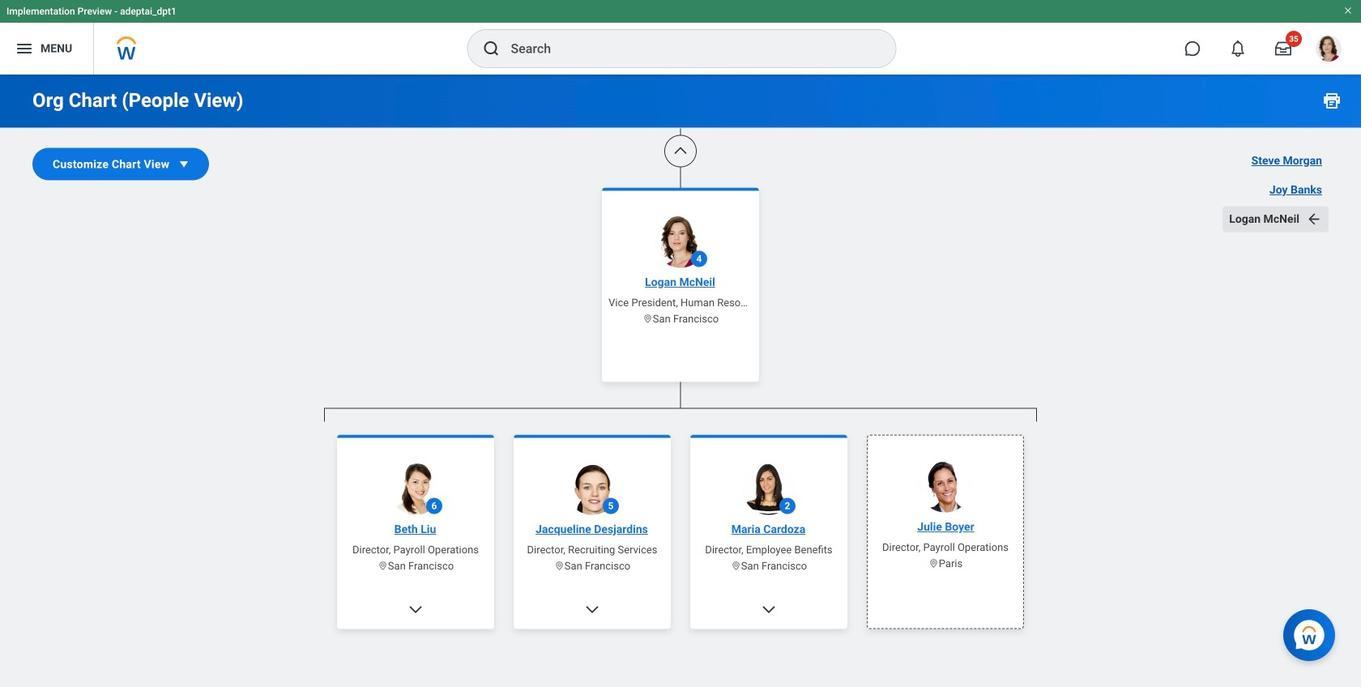 Task type: vqa. For each thing, say whether or not it's contained in the screenshot.
the rightmost list
no



Task type: locate. For each thing, give the bounding box(es) containing it.
1 horizontal spatial location image
[[731, 561, 741, 571]]

chevron down image for 2nd location icon from the right
[[584, 602, 600, 618]]

logan mcneil, logan mcneil, 4 direct reports element
[[324, 422, 1037, 687]]

banner
[[0, 0, 1361, 75]]

0 horizontal spatial chevron down image
[[584, 602, 600, 618]]

main content
[[0, 0, 1361, 687]]

2 chevron down image from the left
[[761, 602, 777, 618]]

2 location image from the left
[[731, 561, 741, 571]]

1 chevron down image from the left
[[584, 602, 600, 618]]

search image
[[482, 39, 501, 58]]

location image
[[642, 314, 653, 324], [928, 558, 939, 569], [377, 561, 388, 571]]

1 horizontal spatial chevron down image
[[761, 602, 777, 618]]

0 horizontal spatial location image
[[554, 561, 565, 571]]

chevron down image
[[584, 602, 600, 618], [761, 602, 777, 618]]

location image
[[554, 561, 565, 571], [731, 561, 741, 571]]

caret down image
[[176, 156, 192, 172]]

chevron down image for 1st location icon from the right
[[761, 602, 777, 618]]

justify image
[[15, 39, 34, 58]]

Search Workday  search field
[[511, 31, 863, 66]]

profile logan mcneil image
[[1316, 36, 1342, 65]]

close environment banner image
[[1343, 6, 1353, 15]]

arrow left image
[[1306, 211, 1322, 227]]



Task type: describe. For each thing, give the bounding box(es) containing it.
2 horizontal spatial location image
[[928, 558, 939, 569]]

chevron up image
[[673, 143, 689, 159]]

0 horizontal spatial location image
[[377, 561, 388, 571]]

print org chart image
[[1322, 91, 1342, 110]]

1 horizontal spatial location image
[[642, 314, 653, 324]]

chevron down image
[[408, 602, 424, 618]]

1 location image from the left
[[554, 561, 565, 571]]

notifications large image
[[1230, 41, 1246, 57]]

inbox large image
[[1275, 41, 1292, 57]]



